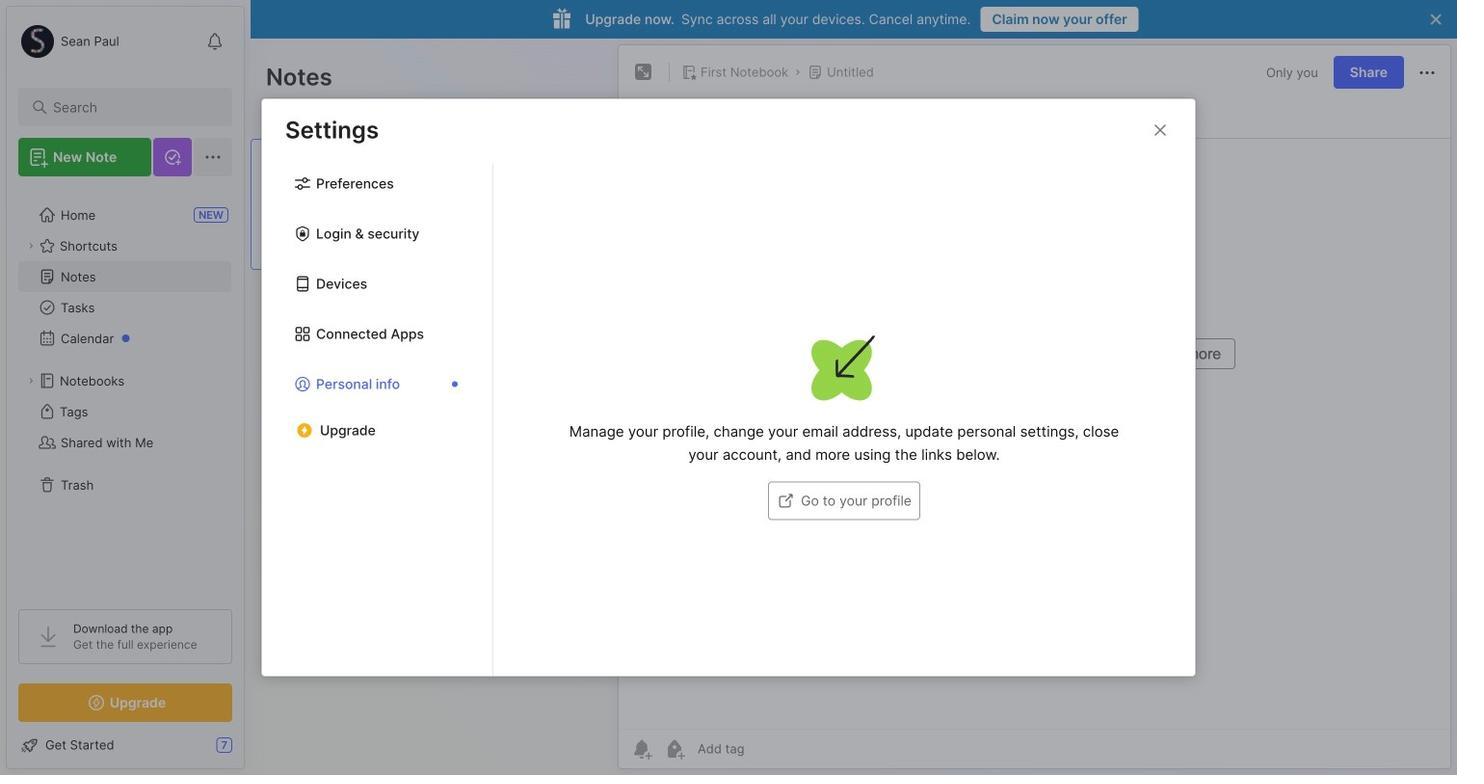 Task type: vqa. For each thing, say whether or not it's contained in the screenshot.
Account field
no



Task type: locate. For each thing, give the bounding box(es) containing it.
tab list
[[262, 164, 494, 676]]

expand notebooks image
[[25, 375, 37, 387]]

expand note image
[[632, 61, 656, 84]]

None search field
[[53, 95, 207, 119]]

tree
[[7, 188, 244, 592]]

add tag image
[[663, 738, 686, 761]]

main element
[[0, 0, 251, 775]]



Task type: describe. For each thing, give the bounding box(es) containing it.
close image
[[1149, 119, 1172, 142]]

tree inside main element
[[7, 188, 244, 592]]

note window element
[[618, 44, 1452, 769]]

add a reminder image
[[631, 738, 654, 761]]

Note Editor text field
[[619, 138, 1451, 729]]

none search field inside main element
[[53, 95, 207, 119]]

Search text field
[[53, 98, 207, 117]]



